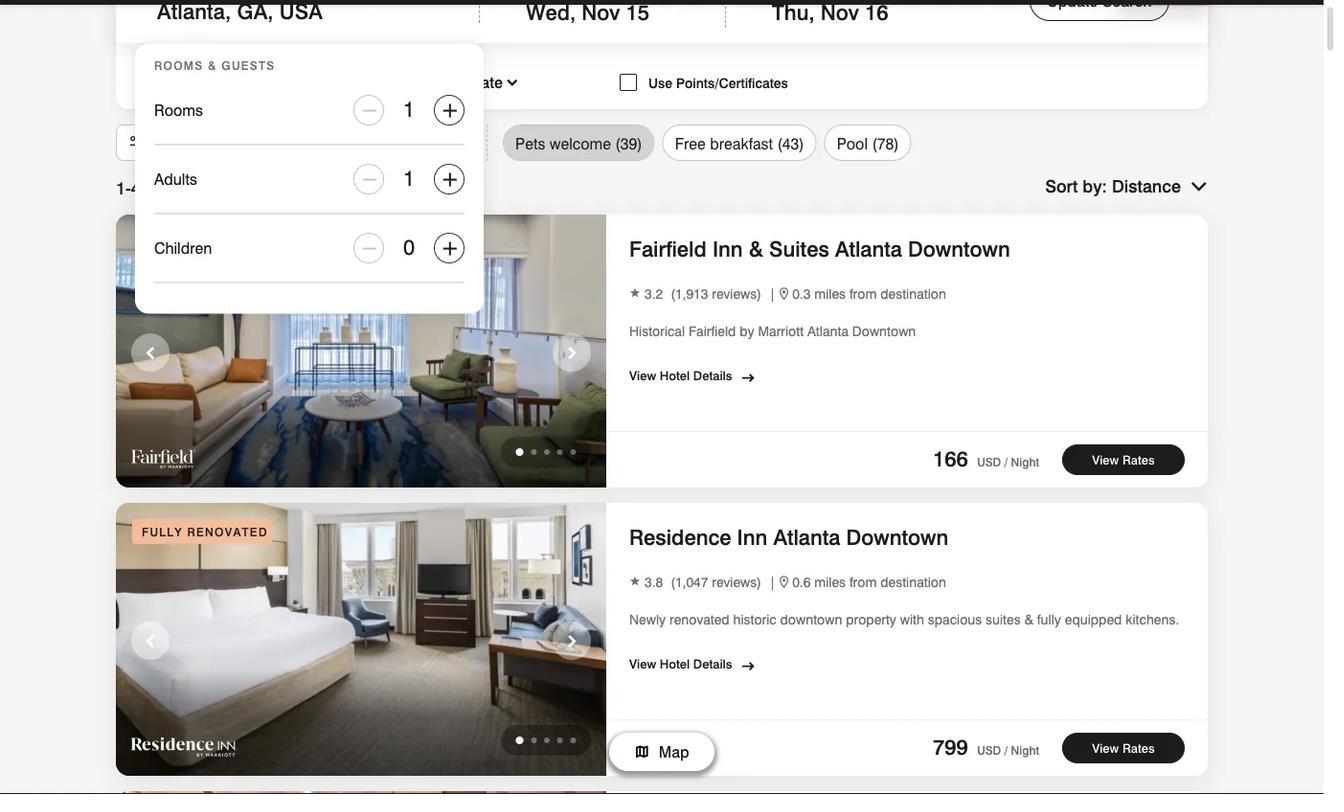 Task type: vqa. For each thing, say whether or not it's contained in the screenshot.


Task type: describe. For each thing, give the bounding box(es) containing it.
price
[[243, 133, 278, 152]]

amenities button
[[298, 125, 390, 161]]

spacious
[[928, 612, 982, 628]]

map button
[[609, 733, 715, 771]]

hotel for residence
[[660, 657, 690, 672]]

view hotel details for fairfield
[[629, 369, 733, 383]]

fairfield inn & suites atlanta downtown
[[629, 237, 1011, 261]]

sort
[[1045, 175, 1078, 196]]

fully renovated
[[142, 526, 268, 539]]

166
[[933, 446, 968, 471]]

breakfast
[[710, 134, 773, 153]]

1 horizontal spatial by
[[1083, 175, 1102, 196]]

downtown for historical fairfield by marriott atlanta downtown
[[853, 323, 916, 340]]

lowest regular rate
[[357, 73, 503, 91]]

view rates button for 166
[[1063, 445, 1185, 475]]

(39)
[[615, 134, 643, 153]]

3.8 ( 1,047 reviews )
[[645, 574, 762, 590]]

pets welcome                 (39) button
[[503, 125, 655, 161]]

price button
[[231, 125, 290, 161]]

amenities
[[310, 133, 377, 152]]

next image
[[560, 340, 583, 367]]

1,047
[[675, 574, 708, 590]]

view rates button for 799
[[1063, 733, 1185, 764]]

kitchens.
[[1126, 612, 1180, 628]]

lowest
[[357, 73, 407, 91]]

lowest regular rate button
[[357, 72, 503, 93]]

:
[[1102, 175, 1108, 196]]

pool                 (78)
[[837, 134, 899, 153]]

suites
[[986, 612, 1021, 628]]

residence inn brand icon image
[[131, 733, 238, 759]]

799 button
[[933, 735, 968, 760]]

regular
[[412, 73, 467, 91]]

filters
[[169, 133, 211, 152]]

Destination text field
[[157, 0, 435, 23]]

none field inside search field
[[157, 0, 456, 23]]

free
[[675, 134, 706, 153]]

previous image
[[139, 628, 162, 655]]

1 vertical spatial fairfield
[[689, 323, 736, 340]]

residence inn atlanta downtown
[[629, 525, 949, 550]]

historical
[[629, 323, 685, 340]]

rooms for rooms & guests
[[154, 59, 204, 73]]

inn for fairfield
[[713, 237, 743, 261]]

pool
[[837, 134, 868, 153]]

historic
[[733, 612, 777, 628]]

xs image for &
[[780, 288, 789, 300]]

s image
[[128, 132, 144, 153]]

view rates link for 799
[[1063, 733, 1185, 764]]

suites
[[769, 237, 830, 261]]

usd / night button for 799
[[974, 744, 1040, 758]]

1 for rooms
[[403, 97, 415, 122]]

95
[[175, 177, 194, 198]]

3.8
[[645, 574, 663, 590]]

1,913
[[675, 286, 708, 302]]

brands
[[410, 133, 459, 152]]

xs image for atlanta
[[780, 576, 789, 588]]

children
[[154, 239, 212, 257]]

/ for 799
[[1005, 744, 1008, 758]]

miles for downtown
[[815, 574, 846, 590]]

residence inn atlanta downtown button
[[629, 521, 954, 554]]

hotels
[[199, 177, 250, 198]]

lobby image
[[116, 791, 606, 794]]

map
[[659, 743, 690, 762]]

destination for suites
[[881, 286, 946, 302]]

799 usd / night
[[933, 735, 1040, 760]]

166 usd / night
[[933, 446, 1040, 471]]

adults
[[154, 170, 197, 188]]

view hotel details button for fairfield
[[629, 361, 738, 386]]

brands button
[[398, 125, 471, 161]]

3.2
[[645, 286, 663, 302]]

rate
[[471, 73, 503, 91]]

0.3
[[792, 286, 811, 302]]

( for fairfield
[[671, 286, 675, 302]]

rooms & guests
[[154, 59, 275, 73]]

/ for 166
[[1005, 455, 1008, 469]]

historical fairfield by marriott atlanta downtown
[[629, 323, 916, 340]]

marriott
[[758, 323, 804, 340]]

with
[[900, 612, 925, 628]]

distance button
[[1112, 174, 1208, 198]]

downtown for fairfield inn & suites atlanta downtown
[[908, 237, 1011, 261]]

1 - 40 of 95 hotels
[[116, 177, 250, 198]]

details for residence
[[694, 657, 733, 672]]

points/certificates
[[676, 75, 788, 91]]

( for residence
[[671, 574, 675, 590]]

downtown
[[780, 612, 843, 628]]

residence
[[629, 525, 732, 550]]

all
[[149, 133, 165, 152]]

) for atlanta
[[757, 574, 762, 590]]



Task type: locate. For each thing, give the bounding box(es) containing it.
|
[[769, 286, 776, 302], [769, 574, 776, 590]]

free breakfast                 (43)
[[675, 134, 805, 153]]

0 vertical spatial details
[[694, 369, 733, 383]]

1 vertical spatial hotel
[[660, 657, 690, 672]]

1 reviews from the top
[[712, 286, 757, 302]]

1 vertical spatial view rates
[[1092, 741, 1155, 755]]

equipped
[[1065, 612, 1122, 628]]

2 usd from the top
[[977, 744, 1001, 758]]

pets welcome                 (39)
[[516, 134, 643, 153]]

1 view rates from the top
[[1092, 452, 1155, 467]]

2 reviews from the top
[[712, 574, 757, 590]]

use points/certificates
[[649, 75, 788, 91]]

1 rates from the top
[[1123, 452, 1155, 467]]

rooms left guests
[[154, 59, 204, 73]]

usd
[[977, 455, 1001, 469], [977, 744, 1001, 758]]

0 vertical spatial hotel
[[660, 369, 690, 383]]

details
[[694, 369, 733, 383], [694, 657, 733, 672]]

atlanta for marriott
[[808, 323, 849, 340]]

0 horizontal spatial &
[[208, 59, 217, 73]]

hotel down the historical
[[660, 369, 690, 383]]

usd right 799
[[977, 744, 1001, 758]]

1 horizontal spatial &
[[749, 237, 764, 261]]

1 left 40
[[116, 177, 126, 198]]

1 from from the top
[[850, 286, 877, 302]]

2 ( from the top
[[671, 574, 675, 590]]

1 vertical spatial usd / night button
[[974, 744, 1040, 758]]

( right 3.8
[[671, 574, 675, 590]]

1 vertical spatial |
[[769, 574, 776, 590]]

view hotel details button down the historical
[[629, 361, 738, 386]]

1 view hotel details from the top
[[629, 369, 733, 383]]

0 vertical spatial rooms
[[154, 59, 204, 73]]

1
[[403, 97, 415, 122], [403, 166, 415, 191], [116, 177, 126, 198]]

1 xs image from the top
[[780, 288, 789, 300]]

2 xs image from the top
[[780, 576, 789, 588]]

3.2 ( 1,913 reviews )
[[645, 286, 762, 302]]

view hotel details down the historical
[[629, 369, 733, 383]]

| left 0.6
[[769, 574, 776, 590]]

1 vertical spatial view rates button
[[1063, 733, 1185, 764]]

view hotel details down the renovated
[[629, 657, 733, 672]]

usd / night button right 799
[[974, 744, 1040, 758]]

2 view hotel details button from the top
[[629, 649, 738, 674]]

1 vertical spatial view hotel details button
[[629, 649, 738, 674]]

1 vertical spatial miles
[[815, 574, 846, 590]]

) up historical fairfield by marriott atlanta downtown
[[757, 286, 762, 302]]

2 rooms from the top
[[154, 101, 203, 119]]

pool                 (78) button
[[825, 125, 912, 161]]

40
[[131, 177, 150, 198]]

0 vertical spatial view rates link
[[1063, 445, 1185, 475]]

1 view hotel details button from the top
[[629, 361, 738, 386]]

of
[[155, 177, 170, 198]]

distance
[[1112, 175, 1181, 196]]

1 vertical spatial from
[[850, 574, 877, 590]]

2 view rates button from the top
[[1063, 733, 1185, 764]]

None search field
[[116, 0, 1208, 314]]

0 vertical spatial inn
[[713, 237, 743, 261]]

/ right 799
[[1005, 744, 1008, 758]]

1 vertical spatial by
[[740, 323, 755, 340]]

2 | from the top
[[769, 574, 776, 590]]

xs image left 0.3
[[780, 288, 789, 300]]

1 vertical spatial atlanta
[[808, 323, 849, 340]]

2 ) from the top
[[757, 574, 762, 590]]

view rates link for 166
[[1063, 445, 1185, 475]]

fairfield inside button
[[629, 237, 707, 261]]

2 destination from the top
[[881, 574, 946, 590]]

atlanta down 0.3
[[808, 323, 849, 340]]

from for downtown
[[850, 574, 877, 590]]

| for &
[[769, 286, 776, 302]]

atlanta inside the residence inn atlanta downtown button
[[774, 525, 841, 550]]

view hotel details button
[[629, 361, 738, 386], [629, 649, 738, 674]]

1 vertical spatial downtown
[[853, 323, 916, 340]]

from up the property
[[850, 574, 877, 590]]

newly renovated historic downtown property with spacious suites & fully equipped kitchens.
[[629, 612, 1180, 628]]

1 vertical spatial details
[[694, 657, 733, 672]]

1 view rates button from the top
[[1063, 445, 1185, 475]]

reviews right 1,913
[[712, 286, 757, 302]]

1 vertical spatial usd
[[977, 744, 1001, 758]]

1 ) from the top
[[757, 286, 762, 302]]

2 vertical spatial downtown
[[847, 525, 949, 550]]

1 miles from the top
[[815, 286, 846, 302]]

1 for adults
[[403, 166, 415, 191]]

newly
[[629, 612, 666, 628]]

2 / from the top
[[1005, 744, 1008, 758]]

by right sort
[[1083, 175, 1102, 196]]

inn for residence
[[737, 525, 768, 550]]

1 vertical spatial inn
[[737, 525, 768, 550]]

renovated
[[670, 612, 730, 628]]

166 button
[[933, 446, 968, 471]]

from
[[850, 286, 877, 302], [850, 574, 877, 590]]

0 vertical spatial downtown
[[908, 237, 1011, 261]]

reviews for fairfield
[[712, 286, 757, 302]]

rates for 799
[[1123, 741, 1155, 755]]

night right 166 button in the right bottom of the page
[[1011, 455, 1040, 469]]

/
[[1005, 455, 1008, 469], [1005, 744, 1008, 758]]

view hotel details for residence
[[629, 657, 733, 672]]

1 hotel from the top
[[660, 369, 690, 383]]

reviews
[[712, 286, 757, 302], [712, 574, 757, 590]]

| left 0.3
[[769, 286, 776, 302]]

map image
[[635, 741, 650, 756]]

1 | from the top
[[769, 286, 776, 302]]

night
[[1011, 455, 1040, 469], [1011, 744, 1040, 758]]

1 usd / night button from the top
[[974, 455, 1040, 469]]

1 view rates link from the top
[[1063, 445, 1185, 475]]

1 rooms from the top
[[154, 59, 204, 73]]

0 vertical spatial usd / night button
[[974, 455, 1040, 469]]

hotel
[[660, 369, 690, 383], [660, 657, 690, 672]]

0 vertical spatial |
[[769, 286, 776, 302]]

inn up 3.8 ( 1,047 reviews ) at the bottom of the page
[[737, 525, 768, 550]]

details for fairfield
[[694, 369, 733, 383]]

view
[[629, 369, 656, 383], [1092, 452, 1119, 467], [629, 657, 656, 672], [1092, 741, 1119, 755]]

& inside button
[[749, 237, 764, 261]]

&
[[208, 59, 217, 73], [749, 237, 764, 261], [1025, 612, 1034, 628]]

0 vertical spatial usd
[[977, 455, 1001, 469]]

rooms
[[154, 59, 204, 73], [154, 101, 203, 119]]

0 vertical spatial view rates
[[1092, 452, 1155, 467]]

0 vertical spatial &
[[208, 59, 217, 73]]

rates for 166
[[1123, 452, 1155, 467]]

1 down brands button
[[403, 166, 415, 191]]

view hotel details button down the renovated
[[629, 649, 738, 674]]

0 vertical spatial destination
[[881, 286, 946, 302]]

None field
[[157, 0, 456, 23]]

)
[[757, 286, 762, 302], [757, 574, 762, 590]]

1 details from the top
[[694, 369, 733, 383]]

none search field containing 1
[[116, 0, 1208, 314]]

(
[[671, 286, 675, 302], [671, 574, 675, 590]]

reviews for residence
[[712, 574, 757, 590]]

0 vertical spatial rates
[[1123, 452, 1155, 467]]

view rates for 166
[[1092, 452, 1155, 467]]

fully
[[1037, 612, 1061, 628]]

hotel down the renovated
[[660, 657, 690, 672]]

0 vertical spatial )
[[757, 286, 762, 302]]

night for 166
[[1011, 455, 1040, 469]]

0 vertical spatial reviews
[[712, 286, 757, 302]]

2 rates from the top
[[1123, 741, 1155, 755]]

from for suites
[[850, 286, 877, 302]]

/ inside 799 usd / night
[[1005, 744, 1008, 758]]

2 view rates link from the top
[[1063, 733, 1185, 764]]

fully
[[142, 526, 183, 539]]

rooms for rooms
[[154, 101, 203, 119]]

destination for downtown
[[881, 574, 946, 590]]

1 vertical spatial view hotel details
[[629, 657, 733, 672]]

fairfield down 3.2 ( 1,913 reviews ) on the top of page
[[689, 323, 736, 340]]

usd for 799
[[977, 744, 1001, 758]]

1 vertical spatial (
[[671, 574, 675, 590]]

) for &
[[757, 286, 762, 302]]

rooms up all filters
[[154, 101, 203, 119]]

miles right 0.6
[[815, 574, 846, 590]]

pets
[[516, 134, 545, 153]]

0 vertical spatial by
[[1083, 175, 1102, 196]]

inn
[[713, 237, 743, 261], [737, 525, 768, 550]]

usd inside 166 usd / night
[[977, 455, 1001, 469]]

0 vertical spatial view rates button
[[1063, 445, 1185, 475]]

0 vertical spatial night
[[1011, 455, 1040, 469]]

inn up 3.2 ( 1,913 reviews ) on the top of page
[[713, 237, 743, 261]]

fairfield inn & suites brand icon image
[[131, 445, 196, 470]]

fairfield up 3.2
[[629, 237, 707, 261]]

0 vertical spatial fairfield
[[629, 237, 707, 261]]

by left marriott
[[740, 323, 755, 340]]

details down historical fairfield by marriott atlanta downtown
[[694, 369, 733, 383]]

1 vertical spatial &
[[749, 237, 764, 261]]

night for 799
[[1011, 744, 1040, 758]]

1 vertical spatial destination
[[881, 574, 946, 590]]

by
[[1083, 175, 1102, 196], [740, 323, 755, 340]]

miles right 0.3
[[815, 286, 846, 302]]

& left suites
[[749, 237, 764, 261]]

miles
[[815, 286, 846, 302], [815, 574, 846, 590]]

0 vertical spatial view hotel details button
[[629, 361, 738, 386]]

-
[[126, 177, 131, 198]]

fairfield inn & suites atlanta downtown button
[[629, 232, 1016, 266]]

1 down lowest regular rate dropdown button
[[403, 97, 415, 122]]

1 vertical spatial /
[[1005, 744, 1008, 758]]

( right 3.2
[[671, 286, 675, 302]]

night inside 166 usd / night
[[1011, 455, 1040, 469]]

reviews right 1,047
[[712, 574, 757, 590]]

1 / from the top
[[1005, 455, 1008, 469]]

xs image left 0.6
[[780, 576, 789, 588]]

0 vertical spatial /
[[1005, 455, 1008, 469]]

view rates
[[1092, 452, 1155, 467], [1092, 741, 1155, 755]]

all filters
[[149, 133, 211, 152]]

details down the renovated
[[694, 657, 733, 672]]

0 vertical spatial (
[[671, 286, 675, 302]]

1 ( from the top
[[671, 286, 675, 302]]

hotel for fairfield
[[660, 369, 690, 383]]

property
[[846, 612, 897, 628]]

usd right 166 button in the right bottom of the page
[[977, 455, 1001, 469]]

0 vertical spatial from
[[850, 286, 877, 302]]

2 view hotel details from the top
[[629, 657, 733, 672]]

2 usd / night button from the top
[[974, 744, 1040, 758]]

(78)
[[872, 134, 899, 153]]

0 vertical spatial miles
[[815, 286, 846, 302]]

view hotel details button for residence
[[629, 649, 738, 674]]

| for atlanta
[[769, 574, 776, 590]]

2 horizontal spatial &
[[1025, 612, 1034, 628]]

1 vertical spatial xs image
[[780, 576, 789, 588]]

view hotel details
[[629, 369, 733, 383], [629, 657, 733, 672]]

1 usd from the top
[[977, 455, 1001, 469]]

2 from from the top
[[850, 574, 877, 590]]

1 vertical spatial view rates link
[[1063, 733, 1185, 764]]

0.3 miles from destination
[[792, 286, 946, 302]]

atlanta up 0.3 miles from destination
[[835, 237, 902, 261]]

next image
[[560, 628, 583, 655]]

) up historic
[[757, 574, 762, 590]]

2 vertical spatial &
[[1025, 612, 1034, 628]]

2 night from the top
[[1011, 744, 1040, 758]]

1 destination from the top
[[881, 286, 946, 302]]

night right 799
[[1011, 744, 1040, 758]]

0 horizontal spatial by
[[740, 323, 755, 340]]

atlanta inside fairfield inn & suites atlanta downtown button
[[835, 237, 902, 261]]

0.6
[[792, 574, 811, 590]]

use
[[649, 75, 673, 91]]

night inside 799 usd / night
[[1011, 744, 1040, 758]]

(43)
[[777, 134, 805, 153]]

2 hotel from the top
[[660, 657, 690, 672]]

usd / night button for 166
[[974, 455, 1040, 469]]

miles for suites
[[815, 286, 846, 302]]

dropdown down image
[[503, 72, 522, 93]]

1 vertical spatial rooms
[[154, 101, 203, 119]]

guests
[[222, 59, 275, 73]]

0 vertical spatial xs image
[[780, 288, 789, 300]]

xs image
[[780, 288, 789, 300], [780, 576, 789, 588]]

0
[[403, 235, 415, 260]]

renovated
[[187, 526, 268, 539]]

2 view rates from the top
[[1092, 741, 1155, 755]]

/ right 166 button in the right bottom of the page
[[1005, 455, 1008, 469]]

1 vertical spatial rates
[[1123, 741, 1155, 755]]

free breakfast                 (43) button
[[663, 125, 817, 161]]

0.6 miles from destination
[[792, 574, 946, 590]]

1 night from the top
[[1011, 455, 1040, 469]]

previous image
[[139, 340, 162, 367]]

799
[[933, 735, 968, 760]]

1 vertical spatial )
[[757, 574, 762, 590]]

/ inside 166 usd / night
[[1005, 455, 1008, 469]]

studio with 1 king bed and sofa image
[[116, 503, 606, 779]]

view rates button
[[1063, 445, 1185, 475], [1063, 733, 1185, 764]]

1 vertical spatial night
[[1011, 744, 1040, 758]]

& left guests
[[208, 59, 217, 73]]

2 miles from the top
[[815, 574, 846, 590]]

0 vertical spatial view hotel details
[[629, 369, 733, 383]]

arrow down image
[[1191, 176, 1208, 197]]

usd / night button right 166 button in the right bottom of the page
[[974, 455, 1040, 469]]

view rates for 799
[[1092, 741, 1155, 755]]

usd for 166
[[977, 455, 1001, 469]]

usd inside 799 usd / night
[[977, 744, 1001, 758]]

all filters button
[[116, 125, 223, 161]]

2 vertical spatial atlanta
[[774, 525, 841, 550]]

atlanta
[[835, 237, 902, 261], [808, 323, 849, 340], [774, 525, 841, 550]]

destination
[[881, 286, 946, 302], [881, 574, 946, 590]]

2 details from the top
[[694, 657, 733, 672]]

atlanta for suites
[[835, 237, 902, 261]]

from down fairfield inn & suites atlanta downtown button
[[850, 286, 877, 302]]

usd / night button
[[974, 455, 1040, 469], [974, 744, 1040, 758]]

sort by :
[[1045, 175, 1108, 196]]

atlanta up 0.6
[[774, 525, 841, 550]]

welcome
[[550, 134, 611, 153]]

0 vertical spatial atlanta
[[835, 237, 902, 261]]

1 vertical spatial reviews
[[712, 574, 757, 590]]

& left fully
[[1025, 612, 1034, 628]]

lobby seating area image
[[116, 215, 606, 491]]



